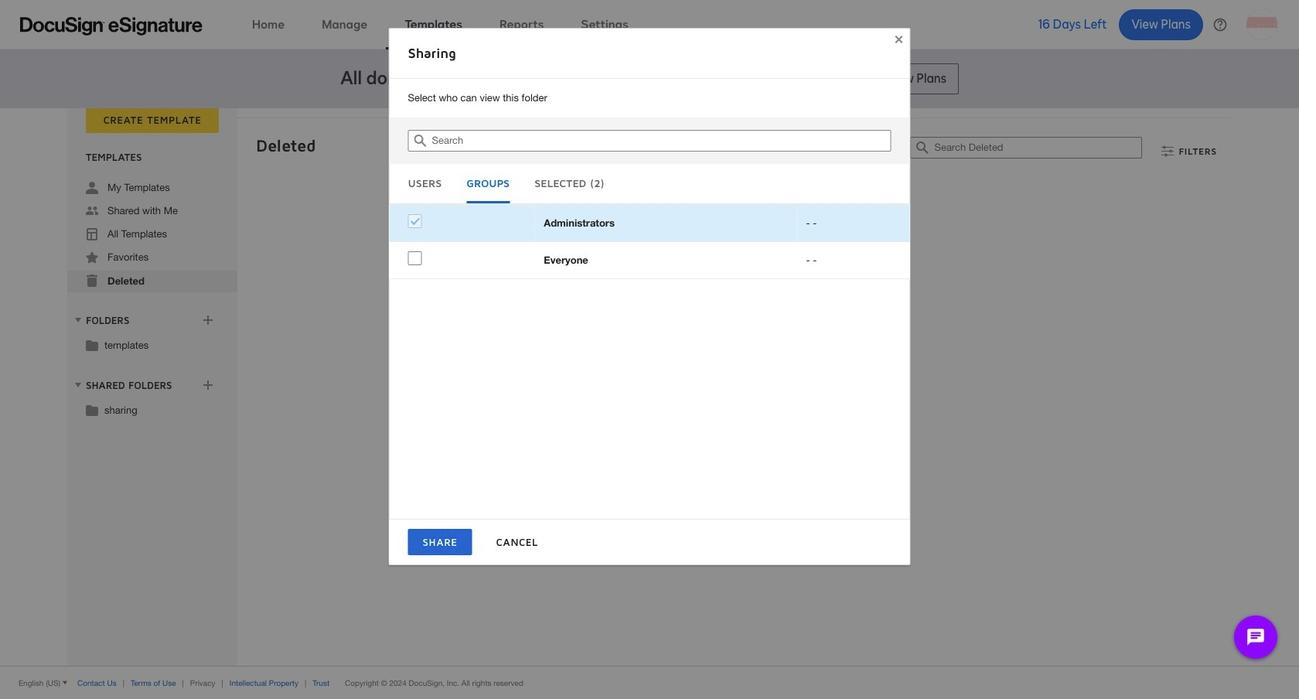 Task type: locate. For each thing, give the bounding box(es) containing it.
user image
[[86, 182, 98, 194]]

Search text field
[[432, 131, 890, 151]]

more info region
[[0, 666, 1299, 699]]

folder image for the view shared folders icon
[[86, 404, 98, 416]]

trash image
[[86, 275, 98, 287]]

shared image
[[86, 205, 98, 217]]

tab list
[[408, 173, 891, 203]]

folder image
[[86, 339, 98, 351], [86, 404, 98, 416]]

templates image
[[86, 228, 98, 241]]

star filled image
[[86, 251, 98, 264]]

0 vertical spatial folder image
[[86, 339, 98, 351]]

2 folder image from the top
[[86, 404, 98, 416]]

docusign esignature image
[[20, 17, 203, 35]]

1 vertical spatial folder image
[[86, 404, 98, 416]]

Search Deleted text field
[[935, 138, 1142, 158]]

1 folder image from the top
[[86, 339, 98, 351]]

view folders image
[[72, 314, 84, 326]]

folder image for view folders image
[[86, 339, 98, 351]]

view shared folders image
[[72, 379, 84, 391]]



Task type: vqa. For each thing, say whether or not it's contained in the screenshot.
the Search Deleted text box
yes



